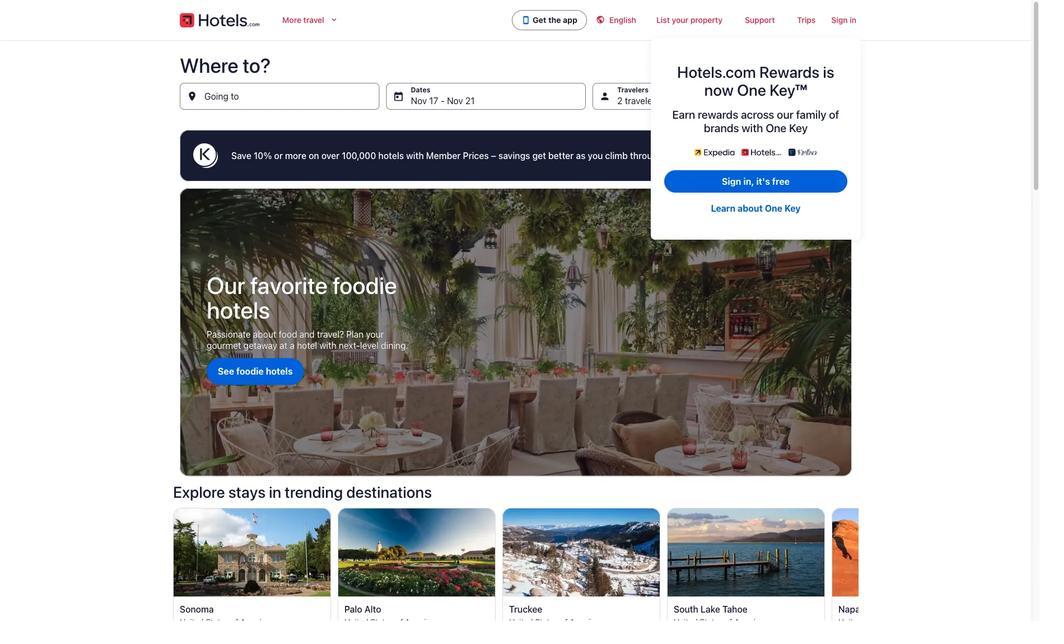 Task type: describe. For each thing, give the bounding box(es) containing it.
small image
[[596, 15, 605, 24]]

list
[[657, 15, 670, 25]]

key inside earn rewards across our family of brands with one key
[[790, 121, 808, 134]]

-
[[441, 96, 445, 106]]

where to?
[[180, 53, 271, 77]]

sign in
[[832, 15, 857, 25]]

gourmet
[[207, 341, 241, 351]]

get the app link
[[512, 10, 587, 30]]

hotels logo image
[[180, 11, 260, 29]]

hotels.com rewards is now one key™
[[678, 62, 835, 99]]

travel
[[304, 15, 324, 25]]

across
[[741, 108, 775, 121]]

brands
[[704, 121, 740, 134]]

list your property link
[[646, 9, 734, 31]]

0 horizontal spatial the
[[549, 15, 561, 25]]

your inside the our favorite foodie hotels passionate about food and travel? plan your gourmet getaway at a hotel with next-level dining.
[[366, 329, 384, 340]]

south lake tahoe
[[674, 604, 748, 614]]

free
[[773, 176, 790, 187]]

our
[[777, 108, 794, 121]]

trips
[[798, 15, 816, 25]]

show next card image
[[852, 564, 866, 578]]

of
[[830, 108, 840, 121]]

dine under a verdant mosaic of plant life in the city. image
[[180, 188, 852, 477]]

–
[[491, 150, 497, 161]]

in inside sign in dropdown button
[[850, 15, 857, 25]]

sign in, it's free
[[722, 176, 790, 187]]

favorite
[[250, 271, 328, 299]]

property
[[691, 15, 723, 25]]

17
[[430, 96, 439, 106]]

passionate
[[207, 329, 251, 340]]

1 nov from the left
[[411, 96, 427, 106]]

our
[[207, 271, 245, 299]]

learn about one key link
[[665, 197, 848, 220]]

alto
[[365, 604, 381, 614]]

get
[[533, 15, 547, 25]]

learn
[[712, 203, 736, 214]]

earn rewards across our family of brands with one key
[[673, 108, 840, 134]]

download the app button image
[[522, 16, 531, 25]]

about inside the our favorite foodie hotels passionate about food and travel? plan your gourmet getaway at a hotel with next-level dining.
[[253, 329, 277, 340]]

1 horizontal spatial your
[[672, 15, 689, 25]]

tahoe
[[723, 604, 748, 614]]

more travel button
[[274, 9, 348, 31]]

explore
[[173, 483, 225, 501]]

palo
[[345, 604, 362, 614]]

savings
[[499, 150, 530, 161]]

palo alto
[[345, 604, 381, 614]]

on
[[309, 150, 319, 161]]

you
[[588, 150, 603, 161]]

app
[[563, 15, 578, 25]]

list your property
[[657, 15, 723, 25]]

is
[[824, 62, 835, 81]]

food
[[279, 329, 297, 340]]

south
[[674, 604, 699, 614]]

now
[[705, 80, 734, 99]]

through
[[630, 150, 663, 161]]

support
[[745, 15, 775, 25]]

our favorite foodie hotels main content
[[0, 40, 1032, 622]]

see foodie hotels link
[[207, 358, 304, 385]]

21
[[466, 96, 475, 106]]

get the app
[[533, 15, 578, 25]]

truckee
[[509, 604, 543, 614]]

climb
[[606, 150, 628, 161]]

foodie inside the our favorite foodie hotels passionate about food and travel? plan your gourmet getaway at a hotel with next-level dining.
[[333, 271, 397, 299]]

vrbo logo image
[[789, 148, 818, 157]]

and
[[300, 329, 315, 340]]

key™
[[770, 80, 808, 99]]

level
[[360, 341, 379, 351]]

more
[[283, 15, 302, 25]]

to?
[[243, 53, 271, 77]]

next-
[[339, 341, 360, 351]]

plan
[[346, 329, 364, 340]]

english button
[[587, 9, 646, 31]]

2 vertical spatial hotels
[[266, 366, 293, 377]]

sonoma
[[180, 604, 214, 614]]

better
[[549, 150, 574, 161]]



Task type: locate. For each thing, give the bounding box(es) containing it.
foodie
[[333, 271, 397, 299], [236, 366, 264, 377]]

hotels up passionate on the bottom left
[[207, 296, 270, 324]]

in right trips
[[850, 15, 857, 25]]

2 vertical spatial with
[[320, 341, 337, 351]]

0 horizontal spatial nov
[[411, 96, 427, 106]]

hotels.com
[[678, 62, 756, 81]]

1 vertical spatial about
[[253, 329, 277, 340]]

trending
[[285, 483, 343, 501]]

with inside earn rewards across our family of brands with one key
[[742, 121, 764, 134]]

with left member
[[406, 150, 424, 161]]

1 horizontal spatial nov
[[447, 96, 463, 106]]

100,000
[[342, 150, 376, 161]]

0 vertical spatial in
[[850, 15, 857, 25]]

tiers
[[681, 150, 700, 161]]

hotel
[[297, 341, 317, 351]]

sign inside dropdown button
[[832, 15, 848, 25]]

hotels right 100,000
[[379, 150, 404, 161]]

1 vertical spatial sign
[[722, 176, 742, 187]]

1 horizontal spatial in
[[850, 15, 857, 25]]

rewards
[[698, 108, 739, 121]]

over
[[322, 150, 340, 161]]

1 vertical spatial with
[[406, 150, 424, 161]]

sign in, it's free link
[[665, 170, 848, 193]]

0 vertical spatial key
[[790, 121, 808, 134]]

the
[[549, 15, 561, 25], [666, 150, 679, 161]]

0 horizontal spatial foodie
[[236, 366, 264, 377]]

2 vertical spatial one
[[765, 203, 783, 214]]

foodie right 'see'
[[236, 366, 264, 377]]

or
[[274, 150, 283, 161]]

0 horizontal spatial with
[[320, 341, 337, 351]]

sign for sign in
[[832, 15, 848, 25]]

10%
[[254, 150, 272, 161]]

the left tiers
[[666, 150, 679, 161]]

1 vertical spatial key
[[785, 203, 801, 214]]

napa
[[839, 604, 861, 614]]

travel?
[[317, 329, 344, 340]]

0 vertical spatial hotels
[[379, 150, 404, 161]]

explore stays in trending destinations
[[173, 483, 432, 501]]

key down free
[[785, 203, 801, 214]]

one up across
[[738, 80, 767, 99]]

earn
[[673, 108, 696, 121]]

see foodie hotels
[[218, 366, 293, 377]]

about up getaway
[[253, 329, 277, 340]]

save 10% or more on over 100,000 hotels with member prices – savings get better as you climb through the tiers
[[231, 150, 700, 161]]

member
[[426, 150, 461, 161]]

stays
[[229, 483, 266, 501]]

one
[[738, 80, 767, 99], [766, 121, 787, 134], [765, 203, 783, 214]]

in,
[[744, 176, 755, 187]]

more travel
[[283, 15, 324, 25]]

key
[[790, 121, 808, 134], [785, 203, 801, 214]]

get
[[533, 150, 546, 161]]

a
[[290, 341, 295, 351]]

as
[[576, 150, 586, 161]]

hotels inside the our favorite foodie hotels passionate about food and travel? plan your gourmet getaway at a hotel with next-level dining.
[[207, 296, 270, 324]]

our favorite foodie hotels passionate about food and travel? plan your gourmet getaway at a hotel with next-level dining.
[[207, 271, 409, 351]]

1 vertical spatial hotels
[[207, 296, 270, 324]]

nov right -
[[447, 96, 463, 106]]

2 horizontal spatial with
[[742, 121, 764, 134]]

in inside our favorite foodie hotels main content
[[269, 483, 282, 501]]

learn about one key
[[712, 203, 801, 214]]

more
[[285, 150, 307, 161]]

1 vertical spatial foodie
[[236, 366, 264, 377]]

with
[[742, 121, 764, 134], [406, 150, 424, 161], [320, 341, 337, 351]]

show previous card image
[[166, 564, 180, 578]]

getaway
[[244, 341, 277, 351]]

1 vertical spatial one
[[766, 121, 787, 134]]

in right the stays
[[269, 483, 282, 501]]

family
[[797, 108, 827, 121]]

2 nov from the left
[[447, 96, 463, 106]]

1 horizontal spatial about
[[738, 203, 763, 214]]

hotels down at on the left bottom of page
[[266, 366, 293, 377]]

lake
[[701, 604, 721, 614]]

foodie up plan
[[333, 271, 397, 299]]

save
[[231, 150, 252, 161]]

sign for sign in, it's free
[[722, 176, 742, 187]]

0 vertical spatial with
[[742, 121, 764, 134]]

0 vertical spatial foodie
[[333, 271, 397, 299]]

0 vertical spatial sign
[[832, 15, 848, 25]]

about
[[738, 203, 763, 214], [253, 329, 277, 340]]

0 horizontal spatial in
[[269, 483, 282, 501]]

sign
[[832, 15, 848, 25], [722, 176, 742, 187]]

one down our
[[766, 121, 787, 134]]

one inside earn rewards across our family of brands with one key
[[766, 121, 787, 134]]

sign left "in,"
[[722, 176, 742, 187]]

0 vertical spatial about
[[738, 203, 763, 214]]

it's
[[757, 176, 771, 187]]

about down "in,"
[[738, 203, 763, 214]]

in
[[850, 15, 857, 25], [269, 483, 282, 501]]

0 horizontal spatial your
[[366, 329, 384, 340]]

trips link
[[787, 9, 827, 31]]

1 horizontal spatial with
[[406, 150, 424, 161]]

0 horizontal spatial about
[[253, 329, 277, 340]]

key down family at the right of page
[[790, 121, 808, 134]]

with inside the our favorite foodie hotels passionate about food and travel? plan your gourmet getaway at a hotel with next-level dining.
[[320, 341, 337, 351]]

1 vertical spatial your
[[366, 329, 384, 340]]

one inside the hotels.com rewards is now one key™
[[738, 80, 767, 99]]

1 horizontal spatial sign
[[832, 15, 848, 25]]

0 horizontal spatial sign
[[722, 176, 742, 187]]

0 vertical spatial one
[[738, 80, 767, 99]]

nov left 17 at the left top of the page
[[411, 96, 427, 106]]

support link
[[734, 9, 787, 31]]

destinations
[[346, 483, 432, 501]]

one down free
[[765, 203, 783, 214]]

dining.
[[381, 341, 409, 351]]

1 horizontal spatial the
[[666, 150, 679, 161]]

sign in button
[[827, 9, 861, 31]]

sign right trips
[[832, 15, 848, 25]]

1 vertical spatial in
[[269, 483, 282, 501]]

1 vertical spatial the
[[666, 150, 679, 161]]

at
[[280, 341, 288, 351]]

rewards
[[760, 62, 820, 81]]

the inside our favorite foodie hotels main content
[[666, 150, 679, 161]]

0 vertical spatial the
[[549, 15, 561, 25]]

with down across
[[742, 121, 764, 134]]

expedia logo image
[[695, 148, 735, 157]]

english
[[610, 15, 637, 25]]

hotels
[[379, 150, 404, 161], [207, 296, 270, 324], [266, 366, 293, 377]]

the right the get
[[549, 15, 561, 25]]

1 horizontal spatial foodie
[[333, 271, 397, 299]]

your up level
[[366, 329, 384, 340]]

nov 17 - nov 21 button
[[386, 83, 586, 110]]

see
[[218, 366, 234, 377]]

where
[[180, 53, 239, 77]]

your right list at the top
[[672, 15, 689, 25]]

0 vertical spatial your
[[672, 15, 689, 25]]

prices
[[463, 150, 489, 161]]

hotels.com logo image
[[742, 148, 782, 157]]

nov 17 - nov 21
[[411, 96, 475, 106]]

with down 'travel?' at the left bottom of page
[[320, 341, 337, 351]]



Task type: vqa. For each thing, say whether or not it's contained in the screenshot.
Our favorite foodie hotels 'main content'
yes



